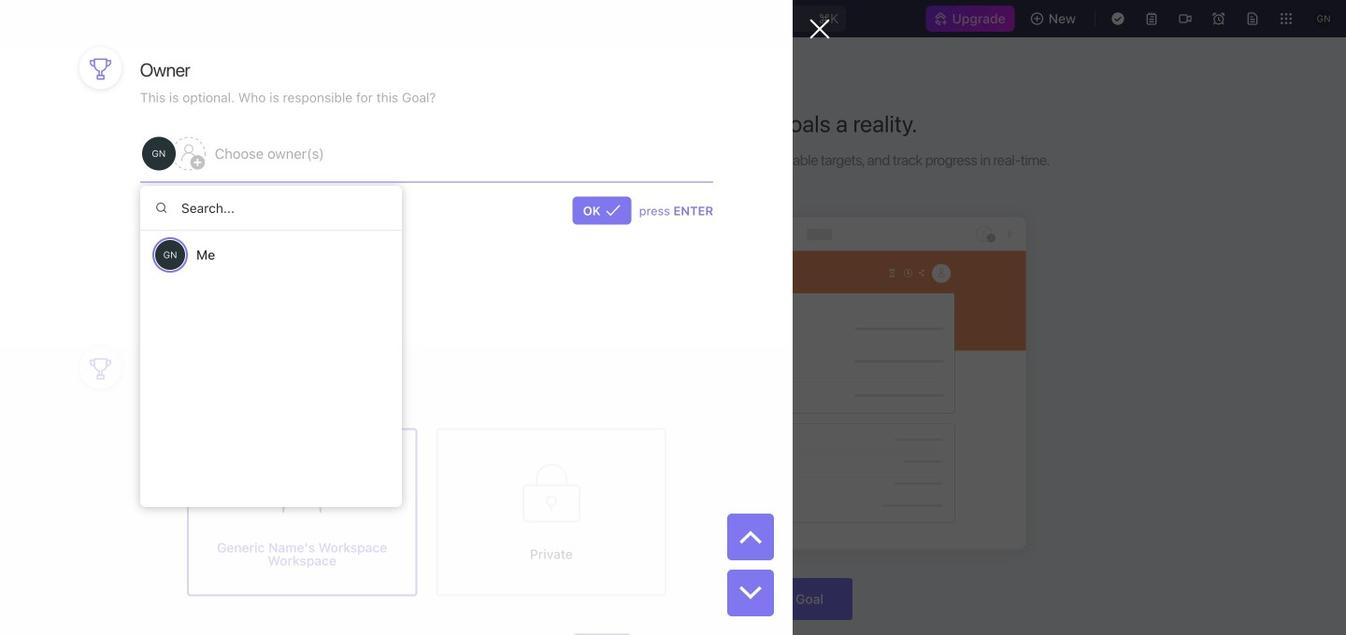 Task type: vqa. For each thing, say whether or not it's contained in the screenshot.
tree within 'SIDEBAR' navigation
yes



Task type: describe. For each thing, give the bounding box(es) containing it.
sidebar navigation
[[0, 37, 238, 636]]



Task type: locate. For each thing, give the bounding box(es) containing it.
tree inside sidebar navigation
[[7, 421, 230, 546]]

tree
[[7, 421, 230, 546]]

Search... text field
[[140, 186, 402, 231]]

dialog
[[0, 0, 830, 636]]



